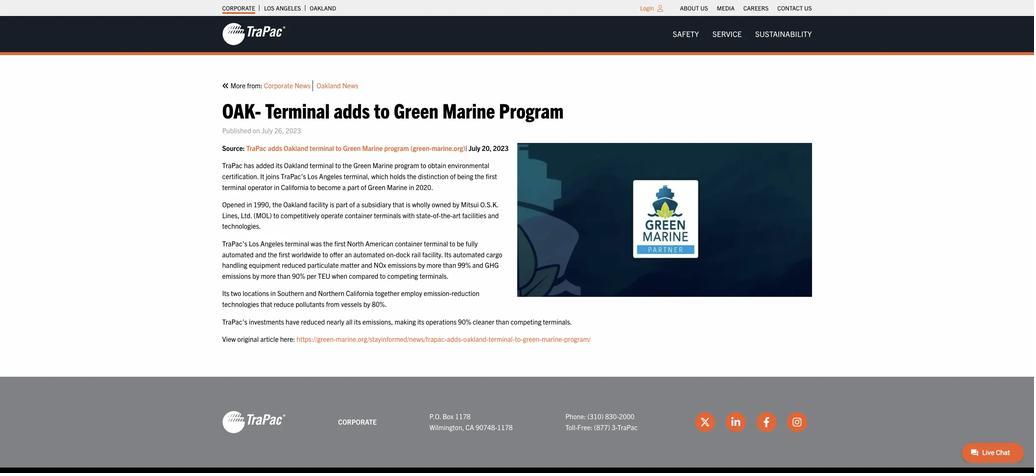 Task type: describe. For each thing, give the bounding box(es) containing it.
american
[[365, 240, 393, 248]]

toll-
[[565, 424, 577, 432]]

box
[[443, 413, 454, 421]]

light image
[[657, 5, 663, 12]]

1 vertical spatial more
[[261, 272, 276, 280]]

reduced inside trapac's los angeles terminal was the first north american container terminal to be fully automated and the first worldwide to offer an automated on-dock rail facility. its automated cargo handling equipment reduced particulate matter and nox emissions by more than 99% and ghg emissions by more than 90% per teu when compared to competing terminals.
[[282, 261, 306, 270]]

by inside 'opened in 1990, the oakland facility is part of a subsidiary that is wholly owned by mitsui o.s.k. lines, ltd. (mol) to competitively operate container terminals with state-of-the-art facilities and technologies.'
[[452, 201, 459, 209]]

container inside 'opened in 1990, the oakland facility is part of a subsidiary that is wholly owned by mitsui o.s.k. lines, ltd. (mol) to competitively operate container terminals with state-of-the-art facilities and technologies.'
[[345, 211, 372, 220]]

to inside oak- terminal adds to green marine program published on july 26, 2023
[[374, 97, 390, 123]]

emission-
[[424, 289, 452, 298]]

subsidiary
[[361, 201, 391, 209]]

california inside trapac has added its oakland terminal to the green marine program to obtain environmental certification. it joins trapac's los angeles terminal, which holds the distinction of being the first terminal operator in california to become a part of green marine in 2020.
[[281, 183, 309, 191]]

corporate inside oak- terminal adds to green marine program article
[[264, 81, 293, 90]]

los inside trapac has added its oakland terminal to the green marine program to obtain environmental certification. it joins trapac's los angeles terminal, which holds the distinction of being the first terminal operator in california to become a part of green marine in 2020.
[[308, 172, 318, 181]]

in inside its two locations in southern and northern california together employ emission-reduction technologies that reduce pollutants from vessels by 80%.
[[270, 289, 276, 298]]

its two locations in southern and northern california together employ emission-reduction technologies that reduce pollutants from vessels by 80%.
[[222, 289, 479, 309]]

a inside trapac has added its oakland terminal to the green marine program to obtain environmental certification. it joins trapac's los angeles terminal, which holds the distinction of being the first terminal operator in california to become a part of green marine in 2020.
[[342, 183, 346, 191]]

its inside trapac has added its oakland terminal to the green marine program to obtain environmental certification. it joins trapac's los angeles terminal, which holds the distinction of being the first terminal operator in california to become a part of green marine in 2020.
[[276, 161, 282, 170]]

the right holds
[[407, 172, 417, 181]]

adds for terminal
[[334, 97, 370, 123]]

part inside trapac has added its oakland terminal to the green marine program to obtain environmental certification. it joins trapac's los angeles terminal, which holds the distinction of being the first terminal operator in california to become a part of green marine in 2020.
[[347, 183, 359, 191]]

making
[[395, 318, 416, 326]]

2020.
[[416, 183, 433, 191]]

terminal
[[265, 97, 330, 123]]

1 horizontal spatial july
[[469, 144, 480, 152]]

1 vertical spatial of
[[361, 183, 366, 191]]

0 vertical spatial angeles
[[276, 4, 301, 12]]

technologies.
[[222, 222, 261, 231]]

equipment
[[249, 261, 280, 270]]

has
[[244, 161, 254, 170]]

in inside 'opened in 1990, the oakland facility is part of a subsidiary that is wholly owned by mitsui o.s.k. lines, ltd. (mol) to competitively operate container terminals with state-of-the-art facilities and technologies.'
[[247, 201, 252, 209]]

the up terminal,
[[343, 161, 352, 170]]

added
[[256, 161, 274, 170]]

two
[[231, 289, 241, 298]]

being
[[457, 172, 473, 181]]

1 horizontal spatial emissions
[[388, 261, 416, 270]]

about
[[680, 4, 699, 12]]

facility
[[309, 201, 328, 209]]

corporate news link
[[264, 80, 313, 91]]

by down equipment on the left bottom
[[252, 272, 259, 280]]

marine-
[[542, 335, 564, 344]]

p.o.
[[429, 413, 441, 421]]

0 vertical spatial of
[[450, 172, 456, 181]]

service link
[[706, 26, 748, 43]]

view original article here: https://green-marine.org/stayinformed/news/trapac-adds-oakland-terminal-to-green-marine-program/
[[222, 335, 591, 344]]

an
[[345, 250, 352, 259]]

wholly
[[412, 201, 430, 209]]

phone: (310) 830-2000 toll-free: (877) 3-trapac
[[565, 413, 638, 432]]

more
[[230, 81, 246, 90]]

lines,
[[222, 211, 239, 220]]

state-
[[416, 211, 433, 220]]

investments
[[249, 318, 284, 326]]

cargo
[[486, 250, 502, 259]]

2023 inside oak- terminal adds to green marine program published on july 26, 2023
[[286, 126, 301, 135]]

owned
[[432, 201, 451, 209]]

1 horizontal spatial 1178
[[497, 424, 513, 432]]

worldwide
[[292, 250, 321, 259]]

in left 2020.
[[409, 183, 414, 191]]

0 vertical spatial more
[[426, 261, 441, 270]]

oakland link
[[310, 2, 336, 14]]

view
[[222, 335, 236, 344]]

0 horizontal spatial first
[[279, 250, 290, 259]]

99%
[[458, 261, 471, 270]]

become
[[317, 183, 341, 191]]

technologies
[[222, 300, 259, 309]]

1 is from the left
[[330, 201, 334, 209]]

by inside its two locations in southern and northern california together employ emission-reduction technologies that reduce pollutants from vessels by 80%.
[[363, 300, 370, 309]]

90% inside trapac's los angeles terminal was the first north american container terminal to be fully automated and the first worldwide to offer an automated on-dock rail facility. its automated cargo handling equipment reduced particulate matter and nox emissions by more than 99% and ghg emissions by more than 90% per teu when compared to competing terminals.
[[292, 272, 305, 280]]

us for contact us
[[804, 4, 812, 12]]

to up trapac has added its oakland terminal to the green marine program to obtain environmental certification. it joins trapac's los angeles terminal, which holds the distinction of being the first terminal operator in california to become a part of green marine in 2020.
[[336, 144, 342, 152]]

facilities
[[462, 211, 486, 220]]

adds for trapac
[[268, 144, 282, 152]]

distinction
[[418, 172, 449, 181]]

original
[[237, 335, 259, 344]]

matter
[[340, 261, 360, 270]]

nox
[[374, 261, 386, 270]]

have
[[286, 318, 299, 326]]

handling
[[222, 261, 247, 270]]

of-
[[433, 211, 441, 220]]

90748-
[[476, 424, 497, 432]]

contact us
[[777, 4, 812, 12]]

marine.org)
[[432, 144, 465, 152]]

(310)
[[587, 413, 604, 421]]

compared
[[349, 272, 378, 280]]

terminals. inside trapac's los angeles terminal was the first north american container terminal to be fully automated and the first worldwide to offer an automated on-dock rail facility. its automated cargo handling equipment reduced particulate matter and nox emissions by more than 99% and ghg emissions by more than 90% per teu when compared to competing terminals.
[[420, 272, 449, 280]]

with
[[403, 211, 415, 220]]

ltd.
[[241, 211, 252, 220]]

source: trapac adds oakland terminal to green marine program (green-marine.org) | july 20, 2023
[[222, 144, 509, 152]]

teu
[[318, 272, 330, 280]]

angeles inside trapac has added its oakland terminal to the green marine program to obtain environmental certification. it joins trapac's los angeles terminal, which holds the distinction of being the first terminal operator in california to become a part of green marine in 2020.
[[319, 172, 342, 181]]

2 horizontal spatial than
[[496, 318, 509, 326]]

the-
[[441, 211, 453, 220]]

pollutants
[[296, 300, 324, 309]]

a inside 'opened in 1990, the oakland facility is part of a subsidiary that is wholly owned by mitsui o.s.k. lines, ltd. (mol) to competitively operate container terminals with state-of-the-art facilities and technologies.'
[[356, 201, 360, 209]]

terminals
[[374, 211, 401, 220]]

oakland down 26,
[[284, 144, 308, 152]]

3-
[[612, 424, 617, 432]]

footer containing p.o. box 1178
[[0, 377, 1034, 474]]

it
[[260, 172, 264, 181]]

trapac's inside trapac has added its oakland terminal to the green marine program to obtain environmental certification. it joins trapac's los angeles terminal, which holds the distinction of being the first terminal operator in california to become a part of green marine in 2020.
[[281, 172, 306, 181]]

marine.org/stayinformed/news/trapac-
[[336, 335, 447, 344]]

green inside oak- terminal adds to green marine program published on july 26, 2023
[[394, 97, 438, 123]]

part inside 'opened in 1990, the oakland facility is part of a subsidiary that is wholly owned by mitsui o.s.k. lines, ltd. (mol) to competitively operate container terminals with state-of-the-art facilities and technologies.'
[[336, 201, 348, 209]]

los angeles link
[[264, 2, 301, 14]]

angeles inside trapac's los angeles terminal was the first north american container terminal to be fully automated and the first worldwide to offer an automated on-dock rail facility. its automated cargo handling equipment reduced particulate matter and nox emissions by more than 99% and ghg emissions by more than 90% per teu when compared to competing terminals.
[[260, 240, 283, 248]]

los inside the los angeles link
[[264, 4, 274, 12]]

green-
[[523, 335, 542, 344]]

fully
[[466, 240, 478, 248]]

all
[[346, 318, 353, 326]]

in down "joins"
[[274, 183, 279, 191]]

program inside trapac has added its oakland terminal to the green marine program to obtain environmental certification. it joins trapac's los angeles terminal, which holds the distinction of being the first terminal operator in california to become a part of green marine in 2020.
[[394, 161, 419, 170]]

1 horizontal spatial than
[[443, 261, 456, 270]]

program
[[499, 97, 564, 123]]

corporate link
[[222, 2, 255, 14]]

about us link
[[680, 2, 708, 14]]

2000
[[619, 413, 634, 421]]

terminal,
[[344, 172, 370, 181]]

trapac's los angeles terminal was the first north american container terminal to be fully automated and the first worldwide to offer an automated on-dock rail facility. its automated cargo handling equipment reduced particulate matter and nox emissions by more than 99% and ghg emissions by more than 90% per teu when compared to competing terminals.
[[222, 240, 502, 280]]

the right "was"
[[323, 240, 333, 248]]

1 horizontal spatial terminals.
[[543, 318, 572, 326]]

oak- terminal adds to green marine program article
[[222, 80, 812, 345]]

operate
[[321, 211, 343, 220]]

to inside 'opened in 1990, the oakland facility is part of a subsidiary that is wholly owned by mitsui o.s.k. lines, ltd. (mol) to competitively operate container terminals with state-of-the-art facilities and technologies.'
[[273, 211, 279, 220]]

its inside its two locations in southern and northern california together employ emission-reduction technologies that reduce pollutants from vessels by 80%.
[[222, 289, 229, 298]]

of inside 'opened in 1990, the oakland facility is part of a subsidiary that is wholly owned by mitsui o.s.k. lines, ltd. (mol) to competitively operate container terminals with state-of-the-art facilities and technologies.'
[[349, 201, 355, 209]]

mitsui
[[461, 201, 479, 209]]

trapac adds oakland terminal to green marine program (green-marine.org) link
[[246, 144, 465, 152]]

80%.
[[372, 300, 387, 309]]

wilmington,
[[429, 424, 464, 432]]

1 news from the left
[[294, 81, 310, 90]]

2 news from the left
[[342, 81, 358, 90]]

to up particulate
[[322, 250, 328, 259]]

careers
[[743, 4, 769, 12]]

article
[[260, 335, 279, 344]]

employ
[[401, 289, 422, 298]]

art
[[453, 211, 461, 220]]

and right 99%
[[472, 261, 483, 270]]

trapac's for los
[[222, 240, 247, 248]]

1 vertical spatial emissions
[[222, 272, 251, 280]]

operator
[[248, 183, 272, 191]]

1 corporate image from the top
[[222, 22, 285, 46]]

and up compared
[[361, 261, 372, 270]]



Task type: locate. For each thing, give the bounding box(es) containing it.
its up "joins"
[[276, 161, 282, 170]]

oakland news link
[[317, 80, 358, 91]]

menu bar down "careers" link
[[666, 26, 819, 43]]

opened in 1990, the oakland facility is part of a subsidiary that is wholly owned by mitsui o.s.k. lines, ltd. (mol) to competitively operate container terminals with state-of-the-art facilities and technologies.
[[222, 201, 499, 231]]

1 vertical spatial adds
[[268, 144, 282, 152]]

in up reduce
[[270, 289, 276, 298]]

0 horizontal spatial that
[[261, 300, 272, 309]]

terminal-
[[489, 335, 515, 344]]

1 vertical spatial trapac's
[[222, 240, 247, 248]]

oakland inside oakland news link
[[317, 81, 341, 90]]

media link
[[717, 2, 735, 14]]

1 horizontal spatial 2023
[[493, 144, 509, 152]]

that up with
[[393, 201, 404, 209]]

los down technologies. at the top left
[[249, 240, 259, 248]]

90% left cleaner
[[458, 318, 471, 326]]

and inside its two locations in southern and northern california together employ emission-reduction technologies that reduce pollutants from vessels by 80%.
[[306, 289, 317, 298]]

competing up green-
[[511, 318, 541, 326]]

its right all
[[354, 318, 361, 326]]

0 vertical spatial than
[[443, 261, 456, 270]]

1 vertical spatial terminals.
[[543, 318, 572, 326]]

to up source: trapac adds oakland terminal to green marine program (green-marine.org) | july 20, 2023
[[374, 97, 390, 123]]

its inside trapac's los angeles terminal was the first north american container terminal to be fully automated and the first worldwide to offer an automated on-dock rail facility. its automated cargo handling equipment reduced particulate matter and nox emissions by more than 99% and ghg emissions by more than 90% per teu when compared to competing terminals.
[[444, 250, 452, 259]]

2 vertical spatial angeles
[[260, 240, 283, 248]]

1 vertical spatial competing
[[511, 318, 541, 326]]

than up southern
[[277, 272, 290, 280]]

competing inside trapac's los angeles terminal was the first north american container terminal to be fully automated and the first worldwide to offer an automated on-dock rail facility. its automated cargo handling equipment reduced particulate matter and nox emissions by more than 99% and ghg emissions by more than 90% per teu when compared to competing terminals.
[[387, 272, 418, 280]]

angeles up become
[[319, 172, 342, 181]]

1 horizontal spatial us
[[804, 4, 812, 12]]

operations
[[426, 318, 457, 326]]

more down facility.
[[426, 261, 441, 270]]

to left become
[[310, 183, 316, 191]]

oakland inside 'opened in 1990, the oakland facility is part of a subsidiary that is wholly owned by mitsui o.s.k. lines, ltd. (mol) to competitively operate container terminals with state-of-the-art facilities and technologies.'
[[283, 201, 307, 209]]

1 vertical spatial than
[[277, 272, 290, 280]]

reduced down pollutants
[[301, 318, 325, 326]]

is up with
[[406, 201, 410, 209]]

cleaner
[[473, 318, 494, 326]]

2 horizontal spatial corporate
[[338, 418, 377, 427]]

of left being
[[450, 172, 456, 181]]

and inside 'opened in 1990, the oakland facility is part of a subsidiary that is wholly owned by mitsui o.s.k. lines, ltd. (mol) to competitively operate container terminals with state-of-the-art facilities and technologies.'
[[488, 211, 499, 220]]

trapac
[[246, 144, 266, 152], [222, 161, 242, 170], [617, 424, 638, 432]]

0 horizontal spatial adds
[[268, 144, 282, 152]]

0 vertical spatial trapac
[[246, 144, 266, 152]]

1 horizontal spatial california
[[346, 289, 374, 298]]

oakland inside trapac has added its oakland terminal to the green marine program to obtain environmental certification. it joins trapac's los angeles terminal, which holds the distinction of being the first terminal operator in california to become a part of green marine in 2020.
[[284, 161, 308, 170]]

oakland news
[[317, 81, 358, 90]]

its
[[276, 161, 282, 170], [354, 318, 361, 326], [417, 318, 424, 326]]

0 horizontal spatial 90%
[[292, 272, 305, 280]]

which
[[371, 172, 388, 181]]

california up vessels
[[346, 289, 374, 298]]

2 horizontal spatial automated
[[453, 250, 485, 259]]

26,
[[274, 126, 284, 135]]

0 horizontal spatial trapac
[[222, 161, 242, 170]]

corporate image
[[222, 22, 285, 46], [222, 411, 285, 435]]

rail
[[412, 250, 421, 259]]

vessels
[[341, 300, 362, 309]]

container inside trapac's los angeles terminal was the first north american container terminal to be fully automated and the first worldwide to offer an automated on-dock rail facility. its automated cargo handling equipment reduced particulate matter and nox emissions by more than 99% and ghg emissions by more than 90% per teu when compared to competing terminals.
[[395, 240, 422, 248]]

0 vertical spatial california
[[281, 183, 309, 191]]

1 us from the left
[[700, 4, 708, 12]]

0 horizontal spatial los
[[249, 240, 259, 248]]

on-
[[386, 250, 396, 259]]

emissions down "handling" at the bottom left of page
[[222, 272, 251, 280]]

1 horizontal spatial a
[[356, 201, 360, 209]]

(green-
[[410, 144, 432, 152]]

oakland right added
[[284, 161, 308, 170]]

first left worldwide
[[279, 250, 290, 259]]

90%
[[292, 272, 305, 280], [458, 318, 471, 326]]

0 horizontal spatial container
[[345, 211, 372, 220]]

1 horizontal spatial automated
[[353, 250, 385, 259]]

2 horizontal spatial trapac
[[617, 424, 638, 432]]

us right contact
[[804, 4, 812, 12]]

trapac's down technologies. at the top left
[[222, 240, 247, 248]]

that down locations
[[261, 300, 272, 309]]

1178 right ca
[[497, 424, 513, 432]]

3 automated from the left
[[453, 250, 485, 259]]

1 horizontal spatial 90%
[[458, 318, 471, 326]]

and up equipment on the left bottom
[[255, 250, 266, 259]]

automated down american
[[353, 250, 385, 259]]

trapac's investments have reduced nearly all its emissions, making its operations 90% cleaner than competing terminals.
[[222, 318, 572, 326]]

1 vertical spatial first
[[334, 240, 346, 248]]

0 vertical spatial program
[[384, 144, 409, 152]]

to-
[[515, 335, 523, 344]]

joins
[[266, 172, 279, 181]]

1 vertical spatial 2023
[[493, 144, 509, 152]]

of left the subsidiary at the left top
[[349, 201, 355, 209]]

and up pollutants
[[306, 289, 317, 298]]

its right facility.
[[444, 250, 452, 259]]

the right 1990,
[[272, 201, 282, 209]]

of down terminal,
[[361, 183, 366, 191]]

2 corporate image from the top
[[222, 411, 285, 435]]

part up operate
[[336, 201, 348, 209]]

footer
[[0, 377, 1034, 474]]

0 vertical spatial container
[[345, 211, 372, 220]]

0 vertical spatial competing
[[387, 272, 418, 280]]

to down the nox
[[380, 272, 386, 280]]

adds down oakland news link
[[334, 97, 370, 123]]

sustainability link
[[748, 26, 819, 43]]

to right the (mol)
[[273, 211, 279, 220]]

from:
[[247, 81, 262, 90]]

0 horizontal spatial than
[[277, 272, 290, 280]]

trapac inside phone: (310) 830-2000 toll-free: (877) 3-trapac
[[617, 424, 638, 432]]

media
[[717, 4, 735, 12]]

automated up "handling" at the bottom left of page
[[222, 250, 254, 259]]

2 horizontal spatial los
[[308, 172, 318, 181]]

july right the |
[[469, 144, 480, 152]]

program/
[[564, 335, 591, 344]]

program up holds
[[394, 161, 419, 170]]

2 horizontal spatial its
[[417, 318, 424, 326]]

offer
[[330, 250, 343, 259]]

0 vertical spatial a
[[342, 183, 346, 191]]

1 vertical spatial that
[[261, 300, 272, 309]]

container up the dock on the bottom left of page
[[395, 240, 422, 248]]

terminal
[[310, 144, 334, 152], [310, 161, 334, 170], [222, 183, 246, 191], [285, 240, 309, 248], [424, 240, 448, 248]]

adds-
[[447, 335, 463, 344]]

oak- terminal adds to green marine program published on july 26, 2023
[[222, 97, 564, 135]]

1 horizontal spatial container
[[395, 240, 422, 248]]

1 horizontal spatial of
[[361, 183, 366, 191]]

terminals. up emission-
[[420, 272, 449, 280]]

1 horizontal spatial more
[[426, 261, 441, 270]]

by left 80%.
[[363, 300, 370, 309]]

0 vertical spatial emissions
[[388, 261, 416, 270]]

los inside trapac's los angeles terminal was the first north american container terminal to be fully automated and the first worldwide to offer an automated on-dock rail facility. its automated cargo handling equipment reduced particulate matter and nox emissions by more than 99% and ghg emissions by more than 90% per teu when compared to competing terminals.
[[249, 240, 259, 248]]

0 horizontal spatial terminals.
[[420, 272, 449, 280]]

adds inside oak- terminal adds to green marine program published on july 26, 2023
[[334, 97, 370, 123]]

southern
[[277, 289, 304, 298]]

0 vertical spatial adds
[[334, 97, 370, 123]]

0 horizontal spatial news
[[294, 81, 310, 90]]

locations
[[243, 289, 269, 298]]

terminals.
[[420, 272, 449, 280], [543, 318, 572, 326]]

0 vertical spatial 2023
[[286, 126, 301, 135]]

1 horizontal spatial is
[[406, 201, 410, 209]]

1178
[[455, 413, 471, 421], [497, 424, 513, 432]]

trapac's inside trapac's los angeles terminal was the first north american container terminal to be fully automated and the first worldwide to offer an automated on-dock rail facility. its automated cargo handling equipment reduced particulate matter and nox emissions by more than 99% and ghg emissions by more than 90% per teu when compared to competing terminals.
[[222, 240, 247, 248]]

california up competitively
[[281, 183, 309, 191]]

1 vertical spatial trapac
[[222, 161, 242, 170]]

ca
[[466, 424, 474, 432]]

angeles left oakland "link"
[[276, 4, 301, 12]]

0 horizontal spatial is
[[330, 201, 334, 209]]

0 horizontal spatial july
[[261, 126, 273, 135]]

0 horizontal spatial its
[[222, 289, 229, 298]]

0 horizontal spatial 1178
[[455, 413, 471, 421]]

2 horizontal spatial of
[[450, 172, 456, 181]]

is up operate
[[330, 201, 334, 209]]

2 is from the left
[[406, 201, 410, 209]]

1178 up ca
[[455, 413, 471, 421]]

0 vertical spatial its
[[444, 250, 452, 259]]

and down 'o.s.k.'
[[488, 211, 499, 220]]

1 automated from the left
[[222, 250, 254, 259]]

safety link
[[666, 26, 706, 43]]

0 horizontal spatial us
[[700, 4, 708, 12]]

us for about us
[[700, 4, 708, 12]]

0 vertical spatial corporate image
[[222, 22, 285, 46]]

solid image
[[222, 83, 229, 89]]

0 vertical spatial 90%
[[292, 272, 305, 280]]

0 vertical spatial corporate
[[222, 4, 255, 12]]

reduce
[[274, 300, 294, 309]]

1 horizontal spatial trapac
[[246, 144, 266, 152]]

trapac inside trapac has added its oakland terminal to the green marine program to obtain environmental certification. it joins trapac's los angeles terminal, which holds the distinction of being the first terminal operator in california to become a part of green marine in 2020.
[[222, 161, 242, 170]]

adds down 26,
[[268, 144, 282, 152]]

trapac down on
[[246, 144, 266, 152]]

1 horizontal spatial competing
[[511, 318, 541, 326]]

a left the subsidiary at the left top
[[356, 201, 360, 209]]

first up the offer
[[334, 240, 346, 248]]

contact
[[777, 4, 803, 12]]

environmental
[[448, 161, 489, 170]]

0 horizontal spatial its
[[276, 161, 282, 170]]

ghg
[[485, 261, 499, 270]]

competing
[[387, 272, 418, 280], [511, 318, 541, 326]]

angeles
[[276, 4, 301, 12], [319, 172, 342, 181], [260, 240, 283, 248]]

trapac's up view
[[222, 318, 247, 326]]

its right making
[[417, 318, 424, 326]]

of
[[450, 172, 456, 181], [361, 183, 366, 191], [349, 201, 355, 209]]

more from: corporate news
[[229, 81, 310, 90]]

its left two
[[222, 289, 229, 298]]

1 vertical spatial part
[[336, 201, 348, 209]]

oakland up terminal
[[317, 81, 341, 90]]

reduction
[[452, 289, 479, 298]]

facility.
[[422, 250, 443, 259]]

marine
[[442, 97, 495, 123], [362, 144, 383, 152], [373, 161, 393, 170], [387, 183, 407, 191]]

trapac up certification.
[[222, 161, 242, 170]]

competing up employ
[[387, 272, 418, 280]]

0 vertical spatial reduced
[[282, 261, 306, 270]]

service
[[712, 29, 742, 39]]

more down equipment on the left bottom
[[261, 272, 276, 280]]

emissions
[[388, 261, 416, 270], [222, 272, 251, 280]]

los right corporate link
[[264, 4, 274, 12]]

its
[[444, 250, 452, 259], [222, 289, 229, 298]]

1 vertical spatial its
[[222, 289, 229, 298]]

obtain
[[428, 161, 446, 170]]

1 vertical spatial reduced
[[301, 318, 325, 326]]

terminals. up marine-
[[543, 318, 572, 326]]

oakland up competitively
[[283, 201, 307, 209]]

automated down 'fully'
[[453, 250, 485, 259]]

than up terminal-
[[496, 318, 509, 326]]

1 horizontal spatial news
[[342, 81, 358, 90]]

2 automated from the left
[[353, 250, 385, 259]]

menu bar containing about us
[[676, 2, 816, 14]]

holds
[[390, 172, 406, 181]]

oak-
[[222, 97, 261, 123]]

safety
[[673, 29, 699, 39]]

trapac's for investments
[[222, 318, 247, 326]]

source:
[[222, 144, 245, 152]]

trapac's right "joins"
[[281, 172, 306, 181]]

nearly
[[326, 318, 344, 326]]

1 vertical spatial california
[[346, 289, 374, 298]]

1 horizontal spatial that
[[393, 201, 404, 209]]

reduced down worldwide
[[282, 261, 306, 270]]

0 horizontal spatial 2023
[[286, 126, 301, 135]]

july inside oak- terminal adds to green marine program published on july 26, 2023
[[261, 126, 273, 135]]

1 horizontal spatial its
[[354, 318, 361, 326]]

2 vertical spatial than
[[496, 318, 509, 326]]

1 vertical spatial a
[[356, 201, 360, 209]]

the inside 'opened in 1990, the oakland facility is part of a subsidiary that is wholly owned by mitsui o.s.k. lines, ltd. (mol) to competitively operate container terminals with state-of-the-art facilities and technologies.'
[[272, 201, 282, 209]]

that inside 'opened in 1990, the oakland facility is part of a subsidiary that is wholly owned by mitsui o.s.k. lines, ltd. (mol) to competitively operate container terminals with state-of-the-art facilities and technologies.'
[[393, 201, 404, 209]]

to left be
[[450, 240, 455, 248]]

0 horizontal spatial more
[[261, 272, 276, 280]]

1 vertical spatial july
[[469, 144, 480, 152]]

certification.
[[222, 172, 259, 181]]

contact us link
[[777, 2, 812, 14]]

0 horizontal spatial automated
[[222, 250, 254, 259]]

us right about
[[700, 4, 708, 12]]

that inside its two locations in southern and northern california together employ emission-reduction technologies that reduce pollutants from vessels by 80%.
[[261, 300, 272, 309]]

0 vertical spatial menu bar
[[676, 2, 816, 14]]

emissions down the dock on the bottom left of page
[[388, 261, 416, 270]]

marine inside oak- terminal adds to green marine program published on july 26, 2023
[[442, 97, 495, 123]]

by up 'art'
[[452, 201, 459, 209]]

1 vertical spatial 90%
[[458, 318, 471, 326]]

program left (green-
[[384, 144, 409, 152]]

july right on
[[261, 126, 273, 135]]

oakland-
[[463, 335, 489, 344]]

trapac down 2000
[[617, 424, 638, 432]]

in up ltd.
[[247, 201, 252, 209]]

1 vertical spatial corporate
[[264, 81, 293, 90]]

0 horizontal spatial corporate
[[222, 4, 255, 12]]

part down terminal,
[[347, 183, 359, 191]]

first down environmental
[[486, 172, 497, 181]]

published
[[222, 126, 251, 135]]

to up become
[[335, 161, 341, 170]]

2 vertical spatial trapac's
[[222, 318, 247, 326]]

los angeles
[[264, 4, 301, 12]]

to left obtain on the left top
[[421, 161, 426, 170]]

0 horizontal spatial emissions
[[222, 272, 251, 280]]

2 horizontal spatial first
[[486, 172, 497, 181]]

by down rail
[[418, 261, 425, 270]]

los up become
[[308, 172, 318, 181]]

2023 right 20,
[[493, 144, 509, 152]]

than left 99%
[[443, 261, 456, 270]]

0 vertical spatial first
[[486, 172, 497, 181]]

was
[[311, 240, 322, 248]]

angeles up equipment on the left bottom
[[260, 240, 283, 248]]

2023 right 26,
[[286, 126, 301, 135]]

login link
[[640, 4, 654, 12]]

per
[[307, 272, 316, 280]]

0 vertical spatial that
[[393, 201, 404, 209]]

particulate
[[307, 261, 339, 270]]

in
[[274, 183, 279, 191], [409, 183, 414, 191], [247, 201, 252, 209], [270, 289, 276, 298]]

1 vertical spatial container
[[395, 240, 422, 248]]

2 vertical spatial los
[[249, 240, 259, 248]]

july
[[261, 126, 273, 135], [469, 144, 480, 152]]

1 vertical spatial angeles
[[319, 172, 342, 181]]

90% left per
[[292, 272, 305, 280]]

about us
[[680, 4, 708, 12]]

menu bar containing safety
[[666, 26, 819, 43]]

20,
[[482, 144, 492, 152]]

0 vertical spatial 1178
[[455, 413, 471, 421]]

careers link
[[743, 2, 769, 14]]

0 vertical spatial july
[[261, 126, 273, 135]]

first inside trapac has added its oakland terminal to the green marine program to obtain environmental certification. it joins trapac's los angeles terminal, which holds the distinction of being the first terminal operator in california to become a part of green marine in 2020.
[[486, 172, 497, 181]]

part
[[347, 183, 359, 191], [336, 201, 348, 209]]

0 horizontal spatial of
[[349, 201, 355, 209]]

container down the subsidiary at the left top
[[345, 211, 372, 220]]

the up equipment on the left bottom
[[268, 250, 277, 259]]

by
[[452, 201, 459, 209], [418, 261, 425, 270], [252, 272, 259, 280], [363, 300, 370, 309]]

2 vertical spatial corporate
[[338, 418, 377, 427]]

the right being
[[475, 172, 484, 181]]

0 vertical spatial trapac's
[[281, 172, 306, 181]]

and
[[488, 211, 499, 220], [255, 250, 266, 259], [361, 261, 372, 270], [472, 261, 483, 270], [306, 289, 317, 298]]

830-
[[605, 413, 619, 421]]

menu bar
[[676, 2, 816, 14], [666, 26, 819, 43]]

0 horizontal spatial california
[[281, 183, 309, 191]]

trapac has added its oakland terminal to the green marine program to obtain environmental certification. it joins trapac's los angeles terminal, which holds the distinction of being the first terminal operator in california to become a part of green marine in 2020.
[[222, 161, 497, 191]]

menu bar up service
[[676, 2, 816, 14]]

california inside its two locations in southern and northern california together employ emission-reduction technologies that reduce pollutants from vessels by 80%.
[[346, 289, 374, 298]]

2 us from the left
[[804, 4, 812, 12]]

oakland right los angeles
[[310, 4, 336, 12]]

1 vertical spatial 1178
[[497, 424, 513, 432]]

1 vertical spatial program
[[394, 161, 419, 170]]

northern
[[318, 289, 344, 298]]

a right become
[[342, 183, 346, 191]]



Task type: vqa. For each thing, say whether or not it's contained in the screenshot.
the rightmost 1178
yes



